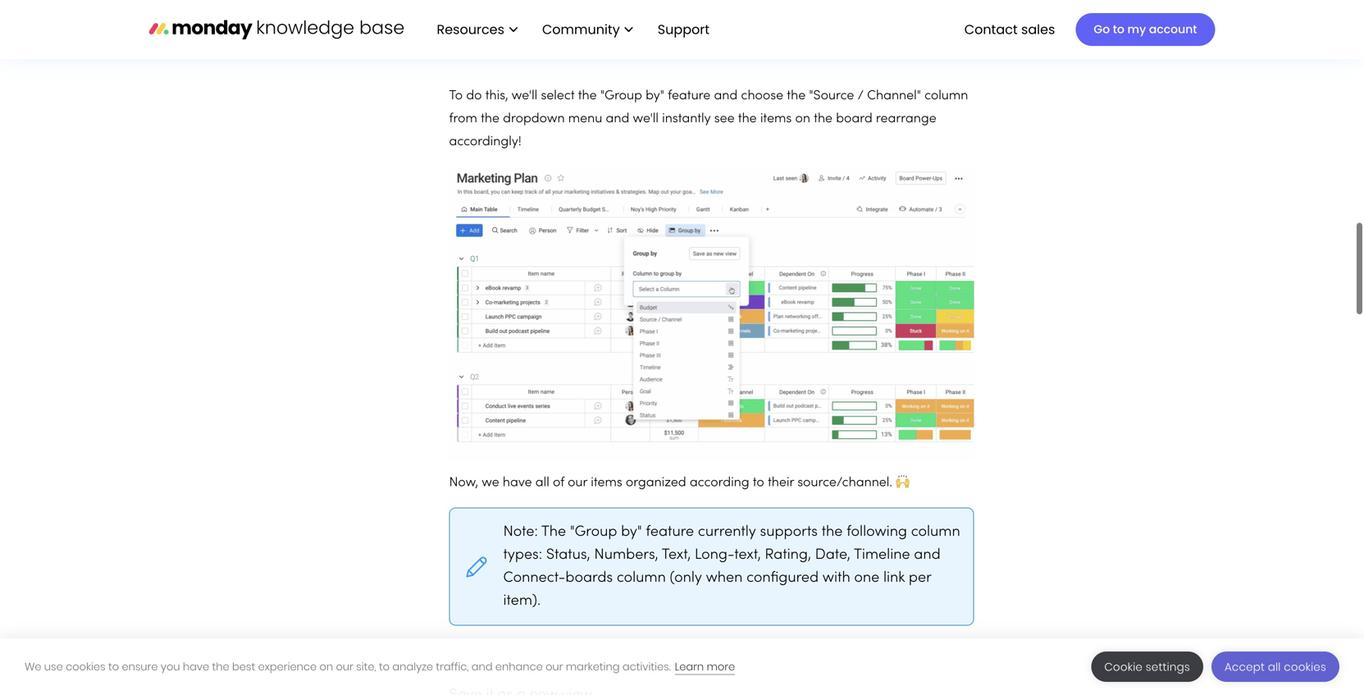 Task type: locate. For each thing, give the bounding box(es) containing it.
items inside to do this, we'll select the "group by" feature and choose the "source / channel" column from the dropdown menu and we'll instantly see the items on the board rearrange accordingly!
[[761, 113, 792, 125]]

0 vertical spatial column
[[925, 90, 969, 102]]

1 vertical spatial have
[[183, 659, 209, 674]]

🙌
[[896, 477, 909, 489]]

community
[[542, 20, 620, 38]]

1 horizontal spatial cookies
[[1284, 659, 1327, 674]]

and inside the "group by" feature currently supports the following column types: status, numbers, text, long-text, rating, date, timeline and connect-boards column (only when configured with one link per item).
[[914, 548, 941, 562]]

per
[[909, 571, 932, 585]]

column
[[925, 90, 969, 102], [911, 525, 961, 539], [617, 571, 666, 585]]

accept all cookies
[[1225, 659, 1327, 674]]

support link
[[650, 15, 723, 44], [658, 20, 715, 38]]

1 cookies from the left
[[66, 659, 106, 674]]

0 horizontal spatial items
[[591, 477, 623, 489]]

have right you
[[183, 659, 209, 674]]

items down choose
[[761, 113, 792, 125]]

items right of on the left bottom
[[591, 477, 623, 489]]

1 vertical spatial by"
[[621, 525, 642, 539]]

experience
[[258, 659, 317, 674]]

to right go at the right of page
[[1113, 21, 1125, 37]]

go
[[1094, 21, 1110, 37]]

column up per
[[911, 525, 961, 539]]

all
[[536, 477, 550, 489], [1268, 659, 1281, 674]]

text,
[[735, 548, 761, 562]]

connect-
[[503, 571, 566, 585]]

our
[[568, 477, 588, 489], [336, 659, 353, 674], [546, 659, 563, 674]]

the up date,
[[822, 525, 843, 539]]

we'll up dropdown
[[512, 90, 538, 102]]

"group
[[600, 90, 642, 102], [570, 525, 617, 539]]

cookie settings button
[[1092, 652, 1204, 682]]

feature inside to do this, we'll select the "group by" feature and choose the "source / channel" column from the dropdown menu and we'll instantly see the items on the board rearrange accordingly!
[[668, 90, 711, 102]]

1 horizontal spatial by"
[[646, 90, 665, 102]]

contact
[[965, 20, 1018, 38]]

more
[[707, 659, 735, 674]]

the
[[542, 525, 566, 539]]

by" inside the "group by" feature currently supports the following column types: status, numbers, text, long-text, rating, date, timeline and connect-boards column (only when configured with one link per item).
[[621, 525, 642, 539]]

0 vertical spatial on
[[796, 113, 811, 125]]

cpt2202250921 1313x729.gif image
[[449, 167, 974, 458]]

use
[[44, 659, 63, 674]]

the
[[578, 90, 597, 102], [787, 90, 806, 102], [481, 113, 500, 125], [738, 113, 757, 125], [814, 113, 833, 125], [822, 525, 843, 539], [212, 659, 229, 674]]

dialog containing cookie settings
[[0, 638, 1365, 695]]

"group up status,
[[570, 525, 617, 539]]

best
[[232, 659, 255, 674]]

0 vertical spatial "group
[[600, 90, 642, 102]]

group_2__42_.png image
[[449, 0, 974, 35]]

0 horizontal spatial all
[[536, 477, 550, 489]]

note:
[[503, 525, 538, 539]]

now, we have all of our items organized according to their source/channel. 🙌
[[449, 477, 909, 489]]

0 horizontal spatial have
[[183, 659, 209, 674]]

cookies
[[66, 659, 106, 674], [1284, 659, 1327, 674]]

our right of on the left bottom
[[568, 477, 588, 489]]

0 vertical spatial have
[[503, 477, 532, 489]]

all left of on the left bottom
[[536, 477, 550, 489]]

contact sales
[[965, 20, 1056, 38]]

go to my account link
[[1076, 13, 1216, 46]]

and right menu
[[606, 113, 630, 125]]

following
[[847, 525, 908, 539]]

feature inside the "group by" feature currently supports the following column types: status, numbers, text, long-text, rating, date, timeline and connect-boards column (only when configured with one link per item).
[[646, 525, 694, 539]]

feature up the text,
[[646, 525, 694, 539]]

1 horizontal spatial all
[[1268, 659, 1281, 674]]

support
[[658, 20, 710, 38]]

on
[[796, 113, 811, 125], [320, 659, 333, 674]]

on down "source
[[796, 113, 811, 125]]

by" up instantly
[[646, 90, 665, 102]]

0 vertical spatial by"
[[646, 90, 665, 102]]

feature up instantly
[[668, 90, 711, 102]]

with
[[823, 571, 851, 585]]

from
[[449, 113, 477, 125]]

accept
[[1225, 659, 1265, 674]]

column up rearrange
[[925, 90, 969, 102]]

the "group by" feature currently supports the following column types: status, numbers, text, long-text, rating, date, timeline and connect-boards column (only when configured with one link per item).
[[503, 525, 961, 608]]

0 vertical spatial all
[[536, 477, 550, 489]]

0 horizontal spatial we'll
[[512, 90, 538, 102]]

we
[[482, 477, 499, 489]]

"source
[[809, 90, 855, 102]]

2 horizontal spatial our
[[568, 477, 588, 489]]

resources link
[[429, 15, 526, 44]]

by"
[[646, 90, 665, 102], [621, 525, 642, 539]]

"group up menu
[[600, 90, 642, 102]]

items
[[761, 113, 792, 125], [591, 477, 623, 489]]

the right choose
[[787, 90, 806, 102]]

monday.com logo image
[[149, 12, 404, 46]]

column down numbers,
[[617, 571, 666, 585]]

1 vertical spatial all
[[1268, 659, 1281, 674]]

1 vertical spatial feature
[[646, 525, 694, 539]]

1 vertical spatial "group
[[570, 525, 617, 539]]

1 horizontal spatial we'll
[[633, 113, 659, 125]]

rating,
[[765, 548, 811, 562]]

and up per
[[914, 548, 941, 562]]

activities.
[[623, 659, 671, 674]]

0 horizontal spatial our
[[336, 659, 353, 674]]

list containing resources
[[421, 0, 723, 59]]

2 cookies from the left
[[1284, 659, 1327, 674]]

cookies for all
[[1284, 659, 1327, 674]]

1 vertical spatial items
[[591, 477, 623, 489]]

cookie settings
[[1105, 659, 1191, 674]]

we'll
[[512, 90, 538, 102], [633, 113, 659, 125]]

have right 'we'
[[503, 477, 532, 489]]

account
[[1150, 21, 1198, 37]]

when
[[706, 571, 743, 585]]

to
[[1113, 21, 1125, 37], [753, 477, 765, 489], [108, 659, 119, 674], [379, 659, 390, 674]]

our right the enhance
[[546, 659, 563, 674]]

1 horizontal spatial items
[[761, 113, 792, 125]]

0 vertical spatial items
[[761, 113, 792, 125]]

date,
[[815, 548, 851, 562]]

dialog
[[0, 638, 1365, 695]]

on right experience
[[320, 659, 333, 674]]

by" up numbers,
[[621, 525, 642, 539]]

our left site,
[[336, 659, 353, 674]]

and
[[714, 90, 738, 102], [606, 113, 630, 125], [914, 548, 941, 562], [472, 659, 493, 674]]

source/channel.
[[798, 477, 893, 489]]

accept all cookies button
[[1212, 652, 1340, 682]]

by" inside to do this, we'll select the "group by" feature and choose the "source / channel" column from the dropdown menu and we'll instantly see the items on the board rearrange accordingly!
[[646, 90, 665, 102]]

we'll left instantly
[[633, 113, 659, 125]]

column inside to do this, we'll select the "group by" feature and choose the "source / channel" column from the dropdown menu and we'll instantly see the items on the board rearrange accordingly!
[[925, 90, 969, 102]]

you
[[161, 659, 180, 674]]

resources
[[437, 20, 505, 38]]

0 horizontal spatial by"
[[621, 525, 642, 539]]

1 vertical spatial on
[[320, 659, 333, 674]]

cookies inside button
[[1284, 659, 1327, 674]]

board
[[836, 113, 873, 125]]

text,
[[662, 548, 691, 562]]

cookies right use
[[66, 659, 106, 674]]

0 horizontal spatial cookies
[[66, 659, 106, 674]]

one
[[855, 571, 880, 585]]

1 horizontal spatial on
[[796, 113, 811, 125]]

have
[[503, 477, 532, 489], [183, 659, 209, 674]]

0 horizontal spatial on
[[320, 659, 333, 674]]

0 vertical spatial feature
[[668, 90, 711, 102]]

the inside the "group by" feature currently supports the following column types: status, numbers, text, long-text, rating, date, timeline and connect-boards column (only when configured with one link per item).
[[822, 525, 843, 539]]

dropdown
[[503, 113, 565, 125]]

all right accept
[[1268, 659, 1281, 674]]

cookies right accept
[[1284, 659, 1327, 674]]

configured
[[747, 571, 819, 585]]

organized
[[626, 477, 687, 489]]

feature
[[668, 90, 711, 102], [646, 525, 694, 539]]

list
[[421, 0, 723, 59]]

my
[[1128, 21, 1147, 37]]

of
[[553, 477, 564, 489]]



Task type: describe. For each thing, give the bounding box(es) containing it.
"group inside the "group by" feature currently supports the following column types: status, numbers, text, long-text, rating, date, timeline and connect-boards column (only when configured with one link per item).
[[570, 525, 617, 539]]

the up 'accordingly!'
[[481, 113, 500, 125]]

all inside button
[[1268, 659, 1281, 674]]

the right see
[[738, 113, 757, 125]]

select
[[541, 90, 575, 102]]

to right site,
[[379, 659, 390, 674]]

the left best
[[212, 659, 229, 674]]

supports
[[760, 525, 818, 539]]

settings
[[1146, 659, 1191, 674]]

learn
[[675, 659, 704, 674]]

link
[[884, 571, 905, 585]]

types:
[[503, 548, 543, 562]]

1 horizontal spatial have
[[503, 477, 532, 489]]

(only
[[670, 571, 702, 585]]

we use cookies to ensure you have the best experience on our site, to analyze traffic, and enhance our marketing activities. learn more
[[25, 659, 735, 674]]

0 vertical spatial we'll
[[512, 90, 538, 102]]

to left the 'ensure'
[[108, 659, 119, 674]]

channel"
[[867, 90, 921, 102]]

to left their
[[753, 477, 765, 489]]

and right traffic,
[[472, 659, 493, 674]]

menu
[[568, 113, 603, 125]]

contact sales link
[[957, 15, 1064, 44]]

community link
[[534, 15, 641, 44]]

site,
[[356, 659, 376, 674]]

sales
[[1022, 20, 1056, 38]]

to inside the main element
[[1113, 21, 1125, 37]]

cookie
[[1105, 659, 1143, 674]]

learn more link
[[675, 659, 735, 675]]

traffic,
[[436, 659, 469, 674]]

main element
[[421, 0, 1216, 59]]

timeline
[[854, 548, 910, 562]]

choose
[[741, 90, 784, 102]]

currently
[[698, 525, 756, 539]]

1 vertical spatial we'll
[[633, 113, 659, 125]]

boards
[[566, 571, 613, 585]]

item).
[[503, 594, 541, 608]]

"group inside to do this, we'll select the "group by" feature and choose the "source / channel" column from the dropdown menu and we'll instantly see the items on the board rearrange accordingly!
[[600, 90, 642, 102]]

2 vertical spatial column
[[617, 571, 666, 585]]

this,
[[486, 90, 508, 102]]

1 vertical spatial column
[[911, 525, 961, 539]]

status,
[[546, 548, 590, 562]]

we
[[25, 659, 41, 674]]

go to my account
[[1094, 21, 1198, 37]]

cookies for use
[[66, 659, 106, 674]]

the up menu
[[578, 90, 597, 102]]

on inside to do this, we'll select the "group by" feature and choose the "source / channel" column from the dropdown menu and we'll instantly see the items on the board rearrange accordingly!
[[796, 113, 811, 125]]

analyze
[[393, 659, 433, 674]]

on inside dialog
[[320, 659, 333, 674]]

to
[[449, 90, 463, 102]]

instantly
[[662, 113, 711, 125]]

to do this, we'll select the "group by" feature and choose the "source / channel" column from the dropdown menu and we'll instantly see the items on the board rearrange accordingly!
[[449, 90, 969, 148]]

long-
[[695, 548, 735, 562]]

the down "source
[[814, 113, 833, 125]]

do
[[466, 90, 482, 102]]

accordingly!
[[449, 136, 522, 148]]

now,
[[449, 477, 478, 489]]

see
[[714, 113, 735, 125]]

their
[[768, 477, 794, 489]]

according
[[690, 477, 750, 489]]

numbers,
[[594, 548, 659, 562]]

/
[[858, 90, 864, 102]]

ensure
[[122, 659, 158, 674]]

enhance
[[496, 659, 543, 674]]

and up see
[[714, 90, 738, 102]]

marketing
[[566, 659, 620, 674]]

rearrange
[[876, 113, 937, 125]]

1 horizontal spatial our
[[546, 659, 563, 674]]



Task type: vqa. For each thing, say whether or not it's contained in the screenshot.
the pictures,
no



